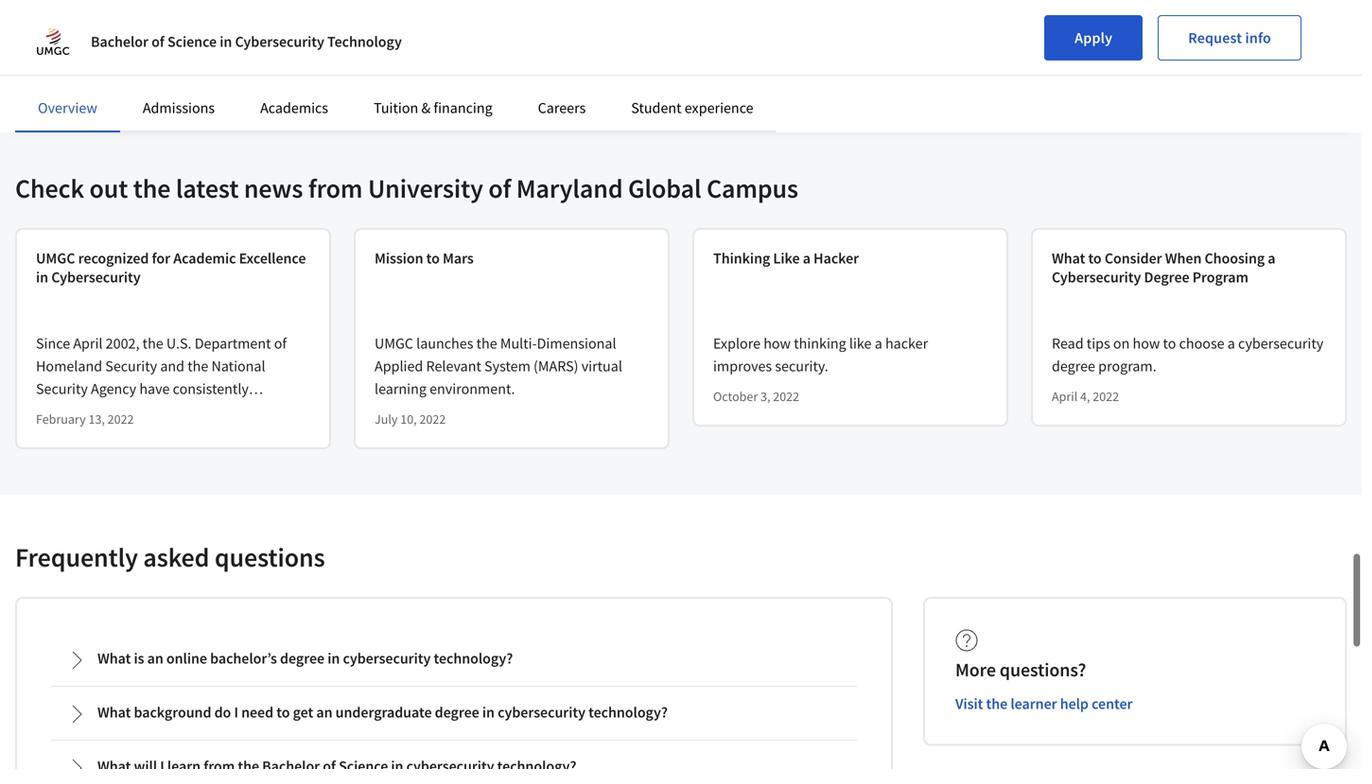 Task type: vqa. For each thing, say whether or not it's contained in the screenshot.


Task type: describe. For each thing, give the bounding box(es) containing it.
july 10, 2022
[[375, 411, 446, 428]]

campus
[[707, 172, 799, 205]]

october 3, 2022
[[714, 388, 800, 405]]

to inside what to consider when choosing a cybersecurity degree program
[[1089, 249, 1102, 268]]

i
[[234, 703, 238, 722]]

in inside dropdown button
[[328, 649, 340, 668]]

submit your application by february 13, 2024.
[[183, 29, 472, 48]]

program
[[1193, 268, 1249, 287]]

what for what to consider when choosing a cybersecurity degree program
[[1052, 249, 1086, 268]]

&
[[422, 98, 431, 117]]

cybersecurity inside what is an online bachelor's degree in cybersecurity technology? dropdown button
[[343, 649, 431, 668]]

1 horizontal spatial february
[[356, 29, 413, 48]]

0 vertical spatial 13,
[[417, 29, 435, 48]]

overview
[[38, 98, 97, 117]]

thinking
[[714, 249, 771, 268]]

2024.
[[438, 29, 472, 48]]

online
[[166, 649, 207, 668]]

2002,
[[106, 334, 140, 353]]

what is an online bachelor's degree in cybersecurity technology?
[[97, 649, 513, 668]]

since april 2002, the u.s. department of homeland security and the national security agency have consistently designated the umgc as a leader in cybersecurity education.
[[36, 334, 287, 444]]

consider
[[1105, 249, 1163, 268]]

background
[[134, 703, 211, 722]]

umgc launches the multi-dimensional applied relevant system (mars) virtual learning environment.
[[375, 334, 623, 398]]

admissions
[[143, 98, 215, 117]]

cybersecurity inside the read tips on how to choose a cybersecurity degree program.
[[1239, 334, 1324, 353]]

bachelor
[[91, 32, 149, 51]]

academic
[[173, 249, 236, 268]]

thinking like a hacker
[[714, 249, 859, 268]]

academics
[[260, 98, 328, 117]]

careers
[[538, 98, 586, 117]]

experience
[[685, 98, 754, 117]]

tips
[[1087, 334, 1111, 353]]

1 vertical spatial security
[[36, 379, 88, 398]]

out
[[89, 172, 128, 205]]

questions?
[[1000, 658, 1087, 682]]

student experience link
[[632, 98, 754, 117]]

apply
[[1075, 28, 1113, 47]]

cybersecurity inside what background do i need to get an undergraduate degree in cybersecurity technology? dropdown button
[[498, 703, 586, 722]]

multi-
[[501, 334, 537, 353]]

department
[[195, 334, 271, 353]]

get
[[293, 703, 313, 722]]

u.s.
[[166, 334, 192, 353]]

system
[[485, 357, 531, 376]]

news
[[244, 172, 303, 205]]

learning
[[375, 379, 427, 398]]

overview link
[[38, 98, 97, 117]]

frequently asked questions
[[15, 541, 325, 574]]

your
[[232, 29, 260, 48]]

and
[[160, 357, 185, 376]]

education.
[[124, 425, 192, 444]]

bachelor's
[[210, 649, 277, 668]]

visit the learner help center
[[956, 695, 1133, 714]]

the right the and
[[188, 357, 208, 376]]

dimensional
[[537, 334, 617, 353]]

in right "science"
[[220, 32, 232, 51]]

4,
[[1081, 388, 1091, 405]]

university of maryland global campus logo image
[[30, 19, 76, 64]]

to inside the read tips on how to choose a cybersecurity degree program.
[[1164, 334, 1177, 353]]

hacker
[[814, 249, 859, 268]]

to inside dropdown button
[[277, 703, 290, 722]]

consistently
[[173, 379, 249, 398]]

tuition
[[374, 98, 419, 117]]

admissions link
[[143, 98, 215, 117]]

asked
[[143, 541, 209, 574]]

explore
[[714, 334, 761, 353]]

tuition & financing link
[[374, 98, 493, 117]]

umgc recognized for academic excellence in cybersecurity
[[36, 249, 306, 287]]

homeland
[[36, 357, 102, 376]]

explore how thinking like a hacker improves security.
[[714, 334, 929, 376]]

visit the learner help center link
[[956, 695, 1133, 714]]

choose
[[1180, 334, 1225, 353]]

on
[[1114, 334, 1130, 353]]

an inside dropdown button
[[316, 703, 333, 722]]

excellence
[[239, 249, 306, 268]]

the left u.s.
[[143, 334, 163, 353]]

mars
[[443, 249, 474, 268]]

visit
[[956, 695, 984, 714]]

in inside since april 2002, the u.s. department of homeland security and the national security agency have consistently designated the umgc as a leader in cybersecurity education.
[[245, 402, 257, 421]]

mission
[[375, 249, 424, 268]]

1 horizontal spatial security
[[105, 357, 157, 376]]

a inside the read tips on how to choose a cybersecurity degree program.
[[1228, 334, 1236, 353]]

1 horizontal spatial april
[[1052, 388, 1078, 405]]



Task type: locate. For each thing, give the bounding box(es) containing it.
technology? inside what background do i need to get an undergraduate degree in cybersecurity technology? dropdown button
[[589, 703, 668, 722]]

designated
[[36, 402, 106, 421]]

like
[[774, 249, 800, 268]]

10,
[[401, 411, 417, 428]]

1 horizontal spatial of
[[274, 334, 287, 353]]

what left background
[[97, 703, 131, 722]]

when
[[1166, 249, 1202, 268]]

umgc left recognized
[[36, 249, 75, 268]]

environment.
[[430, 379, 515, 398]]

umgc inside since april 2002, the u.s. department of homeland security and the national security agency have consistently designated the umgc as a leader in cybersecurity education.
[[133, 402, 172, 421]]

0 vertical spatial february
[[356, 29, 413, 48]]

applied
[[375, 357, 423, 376]]

security.
[[775, 357, 829, 376]]

1 vertical spatial of
[[489, 172, 511, 205]]

how inside the read tips on how to choose a cybersecurity degree program.
[[1133, 334, 1161, 353]]

an inside dropdown button
[[147, 649, 163, 668]]

the
[[133, 172, 171, 205], [143, 334, 163, 353], [477, 334, 497, 353], [188, 357, 208, 376], [109, 402, 130, 421], [987, 695, 1008, 714]]

in inside umgc recognized for academic excellence in cybersecurity
[[36, 268, 48, 287]]

1 vertical spatial what
[[97, 649, 131, 668]]

the right "visit"
[[987, 695, 1008, 714]]

13,
[[417, 29, 435, 48], [88, 411, 105, 428]]

degree inside the read tips on how to choose a cybersecurity degree program.
[[1052, 357, 1096, 376]]

0 vertical spatial security
[[105, 357, 157, 376]]

0 horizontal spatial of
[[152, 32, 164, 51]]

what is an online bachelor's degree in cybersecurity technology? button
[[52, 634, 857, 685]]

of left "science"
[[152, 32, 164, 51]]

of inside since april 2002, the u.s. department of homeland security and the national security agency have consistently designated the umgc as a leader in cybersecurity education.
[[274, 334, 287, 353]]

request info
[[1078, 16, 1161, 35], [1189, 28, 1272, 47]]

degree down what is an online bachelor's degree in cybersecurity technology? dropdown button
[[435, 703, 480, 722]]

to left get
[[277, 703, 290, 722]]

the up system
[[477, 334, 497, 353]]

0 vertical spatial an
[[147, 649, 163, 668]]

april left 4, at the right of the page
[[1052, 388, 1078, 405]]

to left the consider
[[1089, 249, 1102, 268]]

2022 right 10,
[[420, 411, 446, 428]]

financing
[[434, 98, 493, 117]]

an right is
[[147, 649, 163, 668]]

what left the consider
[[1052, 249, 1086, 268]]

2 how from the left
[[1133, 334, 1161, 353]]

2022 right 3,
[[773, 388, 800, 405]]

1 vertical spatial february
[[36, 411, 86, 428]]

check out the latest news from university of maryland global campus
[[15, 172, 799, 205]]

degree down "read"
[[1052, 357, 1096, 376]]

1 horizontal spatial how
[[1133, 334, 1161, 353]]

umgc inside umgc launches the multi-dimensional applied relevant system (mars) virtual learning environment.
[[375, 334, 414, 353]]

application
[[264, 29, 335, 48]]

to left mars
[[427, 249, 440, 268]]

(mars)
[[534, 357, 579, 376]]

a inside since april 2002, the u.s. department of homeland security and the national security agency have consistently designated the umgc as a leader in cybersecurity education.
[[192, 402, 199, 421]]

1 how from the left
[[764, 334, 791, 353]]

a inside the explore how thinking like a hacker improves security.
[[875, 334, 883, 353]]

a
[[803, 249, 811, 268], [1268, 249, 1276, 268], [875, 334, 883, 353], [1228, 334, 1236, 353], [192, 402, 199, 421]]

check
[[15, 172, 84, 205]]

2 vertical spatial of
[[274, 334, 287, 353]]

security down 2002,
[[105, 357, 157, 376]]

launches
[[417, 334, 474, 353]]

a right as
[[192, 402, 199, 421]]

apply button
[[1045, 15, 1143, 61]]

how
[[764, 334, 791, 353], [1133, 334, 1161, 353]]

2 horizontal spatial degree
[[1052, 357, 1096, 376]]

help
[[1061, 695, 1089, 714]]

2022 for april
[[108, 411, 134, 428]]

cybersecurity up tips
[[1052, 268, 1142, 287]]

careers link
[[538, 98, 586, 117]]

cybersecurity inside what to consider when choosing a cybersecurity degree program
[[1052, 268, 1142, 287]]

2022
[[773, 388, 800, 405], [1093, 388, 1120, 405], [108, 411, 134, 428], [420, 411, 446, 428]]

frequently
[[15, 541, 138, 574]]

2022 for launches
[[420, 411, 446, 428]]

0 horizontal spatial info
[[1135, 16, 1161, 35]]

1 horizontal spatial degree
[[435, 703, 480, 722]]

0 horizontal spatial technology?
[[434, 649, 513, 668]]

the right out
[[133, 172, 171, 205]]

umgc up the applied
[[375, 334, 414, 353]]

what inside what background do i need to get an undergraduate degree in cybersecurity technology? dropdown button
[[97, 703, 131, 722]]

the inside umgc launches the multi-dimensional applied relevant system (mars) virtual learning environment.
[[477, 334, 497, 353]]

umgc for applied
[[375, 334, 414, 353]]

2022 for how
[[773, 388, 800, 405]]

2 vertical spatial degree
[[435, 703, 480, 722]]

academics link
[[260, 98, 328, 117]]

a right choosing
[[1268, 249, 1276, 268]]

2 horizontal spatial cybersecurity
[[1052, 268, 1142, 287]]

0 horizontal spatial request info
[[1078, 16, 1161, 35]]

umgc for in
[[36, 249, 75, 268]]

july
[[375, 411, 398, 428]]

in inside dropdown button
[[483, 703, 495, 722]]

umgc down 'have'
[[133, 402, 172, 421]]

2022 for tips
[[1093, 388, 1120, 405]]

0 horizontal spatial april
[[73, 334, 103, 353]]

improves
[[714, 357, 772, 376]]

1 horizontal spatial cybersecurity
[[235, 32, 324, 51]]

1 vertical spatial an
[[316, 703, 333, 722]]

to left choose
[[1164, 334, 1177, 353]]

2 vertical spatial what
[[97, 703, 131, 722]]

2022 down the agency
[[108, 411, 134, 428]]

tuition & financing
[[374, 98, 493, 117]]

need
[[241, 703, 274, 722]]

the down the agency
[[109, 402, 130, 421]]

0 horizontal spatial cybersecurity
[[51, 268, 141, 287]]

from
[[308, 172, 363, 205]]

0 horizontal spatial february
[[36, 411, 86, 428]]

february right by
[[356, 29, 413, 48]]

1 horizontal spatial info
[[1246, 28, 1272, 47]]

more
[[956, 658, 996, 682]]

0 horizontal spatial request
[[1078, 16, 1132, 35]]

relevant
[[426, 357, 482, 376]]

april 4, 2022
[[1052, 388, 1120, 405]]

1 vertical spatial april
[[1052, 388, 1078, 405]]

what
[[1052, 249, 1086, 268], [97, 649, 131, 668], [97, 703, 131, 722]]

of left maryland
[[489, 172, 511, 205]]

university
[[368, 172, 483, 205]]

2 horizontal spatial of
[[489, 172, 511, 205]]

center
[[1092, 695, 1133, 714]]

0 vertical spatial what
[[1052, 249, 1086, 268]]

in up since
[[36, 268, 48, 287]]

national
[[211, 357, 266, 376]]

do
[[214, 703, 231, 722]]

an right get
[[316, 703, 333, 722]]

umgc
[[36, 249, 75, 268], [375, 334, 414, 353], [133, 402, 172, 421]]

1 vertical spatial 13,
[[88, 411, 105, 428]]

0 vertical spatial degree
[[1052, 357, 1096, 376]]

0 vertical spatial technology?
[[434, 649, 513, 668]]

cybersecurity
[[1239, 334, 1324, 353], [36, 425, 121, 444], [343, 649, 431, 668], [498, 703, 586, 722]]

technology?
[[434, 649, 513, 668], [589, 703, 668, 722]]

1 vertical spatial umgc
[[375, 334, 414, 353]]

cybersecurity left "for"
[[51, 268, 141, 287]]

february down homeland
[[36, 411, 86, 428]]

undergraduate
[[336, 703, 432, 722]]

of
[[152, 32, 164, 51], [489, 172, 511, 205], [274, 334, 287, 353]]

1 vertical spatial degree
[[280, 649, 325, 668]]

program.
[[1099, 357, 1157, 376]]

1 horizontal spatial umgc
[[133, 402, 172, 421]]

a right like
[[875, 334, 883, 353]]

degree
[[1145, 268, 1190, 287]]

what for what background do i need to get an undergraduate degree in cybersecurity technology?
[[97, 703, 131, 722]]

what background do i need to get an undergraduate degree in cybersecurity technology? button
[[52, 688, 857, 739]]

cybersecurity for what to consider when choosing a cybersecurity degree program
[[1052, 268, 1142, 287]]

april inside since april 2002, the u.s. department of homeland security and the national security agency have consistently designated the umgc as a leader in cybersecurity education.
[[73, 334, 103, 353]]

april up homeland
[[73, 334, 103, 353]]

how inside the explore how thinking like a hacker improves security.
[[764, 334, 791, 353]]

0 horizontal spatial how
[[764, 334, 791, 353]]

cybersecurity inside since april 2002, the u.s. department of homeland security and the national security agency have consistently designated the umgc as a leader in cybersecurity education.
[[36, 425, 121, 444]]

0 vertical spatial of
[[152, 32, 164, 51]]

bachelor of science in cybersecurity technology
[[91, 32, 402, 51]]

security
[[105, 357, 157, 376], [36, 379, 88, 398]]

request
[[1078, 16, 1132, 35], [1189, 28, 1243, 47]]

2 horizontal spatial umgc
[[375, 334, 414, 353]]

how right on
[[1133, 334, 1161, 353]]

questions
[[215, 541, 325, 574]]

0 vertical spatial umgc
[[36, 249, 75, 268]]

recognized
[[78, 249, 149, 268]]

2022 right 4, at the right of the page
[[1093, 388, 1120, 405]]

what left is
[[97, 649, 131, 668]]

1 horizontal spatial technology?
[[589, 703, 668, 722]]

in up what background do i need to get an undergraduate degree in cybersecurity technology? on the left of the page
[[328, 649, 340, 668]]

how up security.
[[764, 334, 791, 353]]

read tips on how to choose a cybersecurity degree program.
[[1052, 334, 1324, 376]]

1 vertical spatial technology?
[[589, 703, 668, 722]]

13, left 2024.
[[417, 29, 435, 48]]

for
[[152, 249, 170, 268]]

0 horizontal spatial 13,
[[88, 411, 105, 428]]

degree inside dropdown button
[[280, 649, 325, 668]]

degree inside dropdown button
[[435, 703, 480, 722]]

0 horizontal spatial an
[[147, 649, 163, 668]]

latest
[[176, 172, 239, 205]]

cybersecurity for umgc recognized for academic excellence in cybersecurity
[[51, 268, 141, 287]]

since
[[36, 334, 70, 353]]

1 horizontal spatial request
[[1189, 28, 1243, 47]]

in down what is an online bachelor's degree in cybersecurity technology? dropdown button
[[483, 703, 495, 722]]

agency
[[91, 379, 136, 398]]

a right the like
[[803, 249, 811, 268]]

like
[[850, 334, 872, 353]]

collapsed list
[[47, 629, 861, 769]]

0 vertical spatial april
[[73, 334, 103, 353]]

choosing
[[1205, 249, 1266, 268]]

0 horizontal spatial umgc
[[36, 249, 75, 268]]

in right 'leader'
[[245, 402, 257, 421]]

security down homeland
[[36, 379, 88, 398]]

science
[[167, 32, 217, 51]]

of right the department
[[274, 334, 287, 353]]

by
[[338, 29, 353, 48]]

student experience
[[632, 98, 754, 117]]

13, down the agency
[[88, 411, 105, 428]]

a inside what to consider when choosing a cybersecurity degree program
[[1268, 249, 1276, 268]]

an
[[147, 649, 163, 668], [316, 703, 333, 722]]

what inside what to consider when choosing a cybersecurity degree program
[[1052, 249, 1086, 268]]

1 horizontal spatial 13,
[[417, 29, 435, 48]]

1 horizontal spatial an
[[316, 703, 333, 722]]

2 vertical spatial umgc
[[133, 402, 172, 421]]

0 horizontal spatial degree
[[280, 649, 325, 668]]

mission to mars
[[375, 249, 474, 268]]

0 horizontal spatial security
[[36, 379, 88, 398]]

student
[[632, 98, 682, 117]]

degree up get
[[280, 649, 325, 668]]

what inside what is an online bachelor's degree in cybersecurity technology? dropdown button
[[97, 649, 131, 668]]

what to consider when choosing a cybersecurity degree program
[[1052, 249, 1276, 287]]

global
[[628, 172, 702, 205]]

umgc inside umgc recognized for academic excellence in cybersecurity
[[36, 249, 75, 268]]

to
[[427, 249, 440, 268], [1089, 249, 1102, 268], [1164, 334, 1177, 353], [277, 703, 290, 722]]

technology? inside what is an online bachelor's degree in cybersecurity technology? dropdown button
[[434, 649, 513, 668]]

a right choose
[[1228, 334, 1236, 353]]

what for what is an online bachelor's degree in cybersecurity technology?
[[97, 649, 131, 668]]

february 13, 2022
[[36, 411, 134, 428]]

cybersecurity
[[235, 32, 324, 51], [51, 268, 141, 287], [1052, 268, 1142, 287]]

1 horizontal spatial request info
[[1189, 28, 1272, 47]]

cybersecurity left by
[[235, 32, 324, 51]]

cybersecurity inside umgc recognized for academic excellence in cybersecurity
[[51, 268, 141, 287]]



